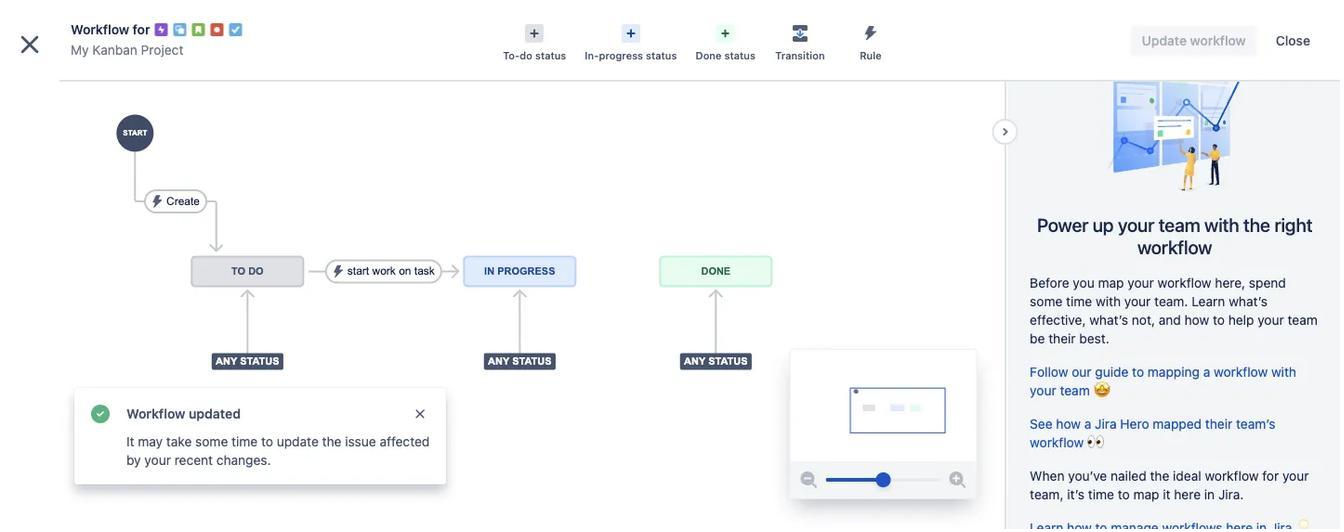Task type: locate. For each thing, give the bounding box(es) containing it.
with
[[1204, 214, 1239, 236], [1096, 294, 1121, 309], [1271, 364, 1296, 380]]

1 vertical spatial for
[[1262, 468, 1279, 484]]

group
[[15, 180, 193, 377]]

the left issue
[[322, 435, 342, 450]]

changes.
[[216, 453, 271, 469]]

here,
[[1215, 275, 1245, 290]]

team
[[1158, 214, 1200, 236], [1287, 312, 1317, 328], [1060, 383, 1090, 398]]

team down our
[[1060, 383, 1090, 398]]

the up it at the right
[[1150, 468, 1169, 484]]

time down you've
[[1088, 487, 1114, 502]]

0 horizontal spatial team
[[1060, 383, 1090, 398]]

0 vertical spatial time
[[1066, 294, 1092, 309]]

the
[[1243, 214, 1270, 236], [322, 435, 342, 450], [1150, 468, 1169, 484]]

may
[[138, 435, 163, 450]]

1 horizontal spatial how
[[1184, 312, 1209, 328]]

a right mapping
[[1203, 364, 1210, 380]]

time inside it may take some time to update the issue affected by your recent changes.
[[232, 435, 258, 450]]

their inside see how a jira hero mapped their team's workflow
[[1205, 416, 1232, 432]]

a left team-
[[71, 465, 77, 478]]

software project
[[56, 101, 143, 114]]

with inside before you map your workflow here, spend some time with your team. learn what's effective, what's not, and how to help your team be their best.
[[1096, 294, 1121, 309]]

effective,
[[1030, 312, 1086, 328]]

status right do
[[535, 50, 566, 62]]

project down 'software'
[[48, 146, 91, 161]]

team inside before you map your workflow here, spend some time with your team. learn what's effective, what's not, and how to help your team be their best.
[[1287, 312, 1317, 328]]

in-
[[585, 50, 599, 62]]

2 vertical spatial team
[[1060, 383, 1090, 398]]

up
[[1092, 214, 1114, 236]]

rule
[[860, 50, 882, 62]]

learn inside button
[[81, 490, 111, 503]]

ideal
[[1173, 468, 1201, 484]]

workflow for workflow for
[[71, 22, 129, 37]]

1 vertical spatial some
[[195, 435, 228, 450]]

in inside when you've nailed the ideal workflow for your team, it's time to map it here in jira.
[[1204, 487, 1215, 502]]

some down the "before"
[[1030, 294, 1062, 309]]

how
[[1184, 312, 1209, 328], [1056, 416, 1081, 432]]

0 horizontal spatial what's
[[1089, 312, 1128, 328]]

your inside when you've nailed the ideal workflow for your team, it's time to map it here in jira.
[[1282, 468, 1309, 484]]

1 horizontal spatial some
[[1030, 294, 1062, 309]]

for down team's
[[1262, 468, 1279, 484]]

some inside before you map your workflow here, spend some time with your team. learn what's effective, what's not, and how to help your team be their best.
[[1030, 294, 1062, 309]]

0 vertical spatial team
[[1158, 214, 1200, 236]]

status
[[535, 50, 566, 62], [646, 50, 677, 62], [725, 50, 756, 62]]

done status button
[[686, 19, 765, 63]]

team right help
[[1287, 312, 1317, 328]]

1 vertical spatial a
[[1084, 416, 1091, 432]]

0 horizontal spatial how
[[1056, 416, 1081, 432]]

0 vertical spatial learn
[[1191, 294, 1225, 309]]

team right up
[[1158, 214, 1200, 236]]

in left jira.
[[1204, 487, 1215, 502]]

0 vertical spatial how
[[1184, 312, 1209, 328]]

project down take
[[164, 465, 201, 478]]

1 horizontal spatial the
[[1150, 468, 1169, 484]]

1 horizontal spatial project
[[141, 42, 184, 58]]

a
[[1203, 364, 1210, 380], [1084, 416, 1091, 432], [71, 465, 77, 478]]

managed
[[112, 465, 161, 478]]

status right progress on the top
[[646, 50, 677, 62]]

with up team's
[[1271, 364, 1296, 380]]

workflow updated
[[126, 407, 241, 422]]

workflow inside dialog
[[71, 22, 129, 37]]

0 vertical spatial project
[[106, 101, 143, 114]]

a left jira
[[1084, 416, 1091, 432]]

time down the you
[[1066, 294, 1092, 309]]

1 vertical spatial workflow
[[126, 407, 185, 422]]

jira
[[1095, 416, 1117, 432]]

project right 'software'
[[106, 101, 143, 114]]

0 horizontal spatial project
[[106, 101, 143, 114]]

2 horizontal spatial with
[[1271, 364, 1296, 380]]

when you've nailed the ideal workflow for your team, it's time to map it here in jira.
[[1030, 468, 1309, 502]]

time inside when you've nailed the ideal workflow for your team, it's time to map it here in jira.
[[1088, 487, 1114, 502]]

1 horizontal spatial for
[[1262, 468, 1279, 484]]

it
[[1163, 487, 1170, 502]]

in right you're
[[59, 465, 68, 478]]

with inside power up your team with the right workflow
[[1204, 214, 1239, 236]]

learn
[[1191, 294, 1225, 309], [81, 490, 111, 503]]

to-
[[503, 50, 520, 62]]

1 horizontal spatial project
[[164, 465, 201, 478]]

to inside it may take some time to update the issue affected by your recent changes.
[[261, 435, 273, 450]]

their
[[1048, 331, 1076, 346], [1205, 416, 1232, 432]]

🤩
[[1093, 383, 1106, 398]]

0 vertical spatial workflow
[[71, 22, 129, 37]]

take
[[166, 435, 192, 450]]

you're in a team-managed project
[[22, 465, 201, 478]]

my kanban project link
[[71, 39, 184, 61]]

in
[[59, 465, 68, 478], [1204, 487, 1215, 502]]

1 vertical spatial map
[[1133, 487, 1159, 502]]

0 horizontal spatial a
[[71, 465, 77, 478]]

zoom out image
[[798, 469, 820, 492]]

1 horizontal spatial with
[[1204, 214, 1239, 236]]

the inside it may take some time to update the issue affected by your recent changes.
[[322, 435, 342, 450]]

workflow inside when you've nailed the ideal workflow for your team, it's time to map it here in jira.
[[1205, 468, 1259, 484]]

project
[[141, 42, 184, 58], [48, 146, 91, 161]]

to-do status
[[503, 50, 566, 62]]

workflow
[[1137, 236, 1212, 258], [1157, 275, 1211, 290], [1214, 364, 1268, 380], [1030, 435, 1084, 450], [1205, 468, 1259, 484]]

map right the you
[[1098, 275, 1124, 290]]

how right "see"
[[1056, 416, 1081, 432]]

the inside power up your team with the right workflow
[[1243, 214, 1270, 236]]

1 horizontal spatial map
[[1133, 487, 1159, 502]]

to left help
[[1213, 312, 1225, 328]]

1 vertical spatial with
[[1096, 294, 1121, 309]]

it's
[[1067, 487, 1084, 502]]

project right kanban
[[141, 42, 184, 58]]

1 horizontal spatial learn
[[1191, 294, 1225, 309]]

how inside before you map your workflow here, spend some time with your team. learn what's effective, what's not, and how to help your team be their best.
[[1184, 312, 1209, 328]]

0 vertical spatial the
[[1243, 214, 1270, 236]]

0 vertical spatial with
[[1204, 214, 1239, 236]]

do
[[520, 50, 532, 62]]

workflow up the may
[[126, 407, 185, 422]]

1 vertical spatial the
[[322, 435, 342, 450]]

1 vertical spatial learn
[[81, 490, 111, 503]]

update
[[277, 435, 319, 450]]

0 horizontal spatial the
[[322, 435, 342, 450]]

1 vertical spatial time
[[232, 435, 258, 450]]

follow our guide to mapping a workflow with your team
[[1030, 364, 1296, 398]]

0 vertical spatial in
[[59, 465, 68, 478]]

for
[[133, 22, 150, 37], [1262, 468, 1279, 484]]

2 horizontal spatial a
[[1203, 364, 1210, 380]]

create banner
[[0, 0, 1340, 52]]

their down effective,
[[1048, 331, 1076, 346]]

1 vertical spatial team
[[1287, 312, 1317, 328]]

their left team's
[[1205, 416, 1232, 432]]

2 horizontal spatial status
[[725, 50, 756, 62]]

primary element
[[11, 0, 987, 52]]

0 vertical spatial what's
[[1229, 294, 1268, 309]]

guide
[[1095, 364, 1128, 380]]

0 horizontal spatial project
[[48, 146, 91, 161]]

jira.
[[1218, 487, 1244, 502]]

how right and in the right of the page
[[1184, 312, 1209, 328]]

some up recent
[[195, 435, 228, 450]]

3 status from the left
[[725, 50, 756, 62]]

workflow inside see how a jira hero mapped their team's workflow
[[1030, 435, 1084, 450]]

1 horizontal spatial a
[[1084, 416, 1091, 432]]

to
[[1213, 312, 1225, 328], [1132, 364, 1144, 380], [261, 435, 273, 450], [1118, 487, 1130, 502]]

a inside see how a jira hero mapped their team's workflow
[[1084, 416, 1091, 432]]

what's up "best." at the bottom right
[[1089, 312, 1128, 328]]

more
[[114, 490, 142, 503]]

power
[[1037, 214, 1088, 236]]

to up "changes." on the left bottom
[[261, 435, 273, 450]]

2 vertical spatial with
[[1271, 364, 1296, 380]]

what's
[[1229, 294, 1268, 309], [1089, 312, 1128, 328]]

to right "guide"
[[1132, 364, 1144, 380]]

here
[[1174, 487, 1201, 502]]

2 vertical spatial a
[[71, 465, 77, 478]]

1 vertical spatial in
[[1204, 487, 1215, 502]]

workflow up kanban
[[71, 22, 129, 37]]

0 vertical spatial their
[[1048, 331, 1076, 346]]

learn more
[[81, 490, 142, 503]]

0 horizontal spatial in
[[59, 465, 68, 478]]

0 horizontal spatial learn
[[81, 490, 111, 503]]

learn more button
[[81, 489, 142, 504]]

to inside before you map your workflow here, spend some time with your team. learn what's effective, what's not, and how to help your team be their best.
[[1213, 312, 1225, 328]]

👀
[[1087, 435, 1100, 450]]

with inside follow our guide to mapping a workflow with your team
[[1271, 364, 1296, 380]]

0 vertical spatial map
[[1098, 275, 1124, 290]]

some
[[1030, 294, 1062, 309], [195, 435, 228, 450]]

learn down here,
[[1191, 294, 1225, 309]]

nailed
[[1110, 468, 1146, 484]]

learn down team-
[[81, 490, 111, 503]]

time up "changes." on the left bottom
[[232, 435, 258, 450]]

1 status from the left
[[535, 50, 566, 62]]

close button
[[1265, 26, 1322, 56]]

0 horizontal spatial status
[[535, 50, 566, 62]]

rule button
[[836, 19, 906, 63]]

1 vertical spatial how
[[1056, 416, 1081, 432]]

0 vertical spatial project
[[141, 42, 184, 58]]

status right done on the top of the page
[[725, 50, 756, 62]]

be
[[1030, 331, 1045, 346]]

your inside it may take some time to update the issue affected by your recent changes.
[[144, 453, 171, 469]]

their inside before you map your workflow here, spend some time with your team. learn what's effective, what's not, and how to help your team be their best.
[[1048, 331, 1076, 346]]

jira software image
[[48, 14, 173, 37], [48, 14, 173, 37]]

2 vertical spatial time
[[1088, 487, 1114, 502]]

0 vertical spatial for
[[133, 22, 150, 37]]

workflow
[[71, 22, 129, 37], [126, 407, 185, 422]]

1 vertical spatial project
[[48, 146, 91, 161]]

map left it at the right
[[1133, 487, 1159, 502]]

in-progress status
[[585, 50, 677, 62]]

power up your team with the right workflow
[[1037, 214, 1312, 258]]

1 horizontal spatial in
[[1204, 487, 1215, 502]]

with up "best." at the bottom right
[[1096, 294, 1121, 309]]

1 vertical spatial their
[[1205, 416, 1232, 432]]

1 horizontal spatial team
[[1158, 214, 1200, 236]]

2 status from the left
[[646, 50, 677, 62]]

1 horizontal spatial their
[[1205, 416, 1232, 432]]

what's up help
[[1229, 294, 1268, 309]]

best.
[[1079, 331, 1109, 346]]

time
[[1066, 294, 1092, 309], [232, 435, 258, 450], [1088, 487, 1114, 502]]

it may take some time to update the issue affected by your recent changes.
[[126, 435, 430, 469]]

settings
[[94, 146, 143, 161]]

0 horizontal spatial with
[[1096, 294, 1121, 309]]

0 horizontal spatial for
[[133, 22, 150, 37]]

the inside when you've nailed the ideal workflow for your team, it's time to map it here in jira.
[[1150, 468, 1169, 484]]

2 horizontal spatial team
[[1287, 312, 1317, 328]]

2 horizontal spatial the
[[1243, 214, 1270, 236]]

with up here,
[[1204, 214, 1239, 236]]

for up my kanban project
[[133, 22, 150, 37]]

team inside follow our guide to mapping a workflow with your team
[[1060, 383, 1090, 398]]

to down nailed
[[1118, 487, 1130, 502]]

your
[[1118, 214, 1154, 236], [1127, 275, 1154, 290], [1124, 294, 1151, 309], [1257, 312, 1284, 328], [1030, 383, 1056, 398], [144, 453, 171, 469], [1282, 468, 1309, 484]]

1 vertical spatial what's
[[1089, 312, 1128, 328]]

workflow inside power up your team with the right workflow
[[1137, 236, 1212, 258]]

2 vertical spatial the
[[1150, 468, 1169, 484]]

close
[[1276, 33, 1311, 48]]

0 vertical spatial some
[[1030, 294, 1062, 309]]

0 horizontal spatial some
[[195, 435, 228, 450]]

1 horizontal spatial status
[[646, 50, 677, 62]]

0 vertical spatial a
[[1203, 364, 1210, 380]]

0 horizontal spatial their
[[1048, 331, 1076, 346]]

you're
[[22, 465, 56, 478]]

the left right
[[1243, 214, 1270, 236]]

0 horizontal spatial map
[[1098, 275, 1124, 290]]



Task type: vqa. For each thing, say whether or not it's contained in the screenshot.
WORKFLOW FOR
yes



Task type: describe. For each thing, give the bounding box(es) containing it.
success image
[[89, 403, 112, 426]]

zoom in image
[[947, 469, 969, 492]]

team-
[[81, 465, 112, 478]]

software
[[56, 101, 103, 114]]

hero
[[1120, 416, 1149, 432]]

updated
[[189, 407, 241, 422]]

to-do status button
[[494, 19, 576, 63]]

project inside my kanban project "link"
[[141, 42, 184, 58]]

project settings link
[[7, 135, 216, 172]]

see
[[1030, 416, 1052, 432]]

mapping
[[1147, 364, 1200, 380]]

learn inside before you map your workflow here, spend some time with your team. learn what's effective, what's not, and how to help your team be their best.
[[1191, 294, 1225, 309]]

not,
[[1132, 312, 1155, 328]]

issue
[[345, 435, 376, 450]]

mapped
[[1153, 416, 1202, 432]]

right
[[1274, 214, 1312, 236]]

to inside when you've nailed the ideal workflow for your team, it's time to map it here in jira.
[[1118, 487, 1130, 502]]

1 vertical spatial project
[[164, 465, 201, 478]]

a for project
[[71, 465, 77, 478]]

close workflow editor image
[[15, 30, 45, 59]]

status for in-progress status
[[646, 50, 677, 62]]

transition
[[775, 50, 825, 62]]

workflow for
[[71, 22, 150, 37]]

done
[[696, 50, 722, 62]]

before
[[1030, 275, 1069, 290]]

power up your team with the right workflow dialog
[[0, 0, 1340, 530]]

see how a jira hero mapped their team's workflow
[[1030, 416, 1275, 450]]

project inside project settings link
[[48, 146, 91, 161]]

in-progress status button
[[576, 19, 686, 63]]

your inside power up your team with the right workflow
[[1118, 214, 1154, 236]]

by
[[126, 453, 141, 469]]

your inside follow our guide to mapping a workflow with your team
[[1030, 383, 1056, 398]]

create button
[[677, 11, 740, 40]]

you're in the workflow viewfinder, use the arrow keys to move it element
[[791, 350, 977, 462]]

some inside it may take some time to update the issue affected by your recent changes.
[[195, 435, 228, 450]]

a inside follow our guide to mapping a workflow with your team
[[1203, 364, 1210, 380]]

it
[[126, 435, 134, 450]]

follow
[[1030, 364, 1068, 380]]

my
[[71, 42, 89, 58]]

Search field
[[987, 11, 1173, 40]]

map inside when you've nailed the ideal workflow for your team, it's time to map it here in jira.
[[1133, 487, 1159, 502]]

spend
[[1249, 275, 1286, 290]]

you've
[[1068, 468, 1107, 484]]

Zoom level range field
[[826, 462, 941, 499]]

team,
[[1030, 487, 1063, 502]]

map inside before you map your workflow here, spend some time with your team. learn what's effective, what's not, and how to help your team be their best.
[[1098, 275, 1124, 290]]

recent
[[174, 453, 213, 469]]

team inside power up your team with the right workflow
[[1158, 214, 1200, 236]]

when
[[1030, 468, 1064, 484]]

progress
[[599, 50, 643, 62]]

affected
[[380, 435, 430, 450]]

how inside see how a jira hero mapped their team's workflow
[[1056, 416, 1081, 432]]

you
[[1073, 275, 1094, 290]]

dismiss image
[[413, 407, 428, 422]]

workflow inside follow our guide to mapping a workflow with your team
[[1214, 364, 1268, 380]]

project settings
[[48, 146, 143, 161]]

before you map your workflow here, spend some time with your team. learn what's effective, what's not, and how to help your team be their best.
[[1030, 275, 1317, 346]]

for inside when you've nailed the ideal workflow for your team, it's time to map it here in jira.
[[1262, 468, 1279, 484]]

my kanban project
[[71, 42, 184, 58]]

workflow for workflow updated
[[126, 407, 185, 422]]

transition button
[[765, 19, 836, 63]]

our
[[1072, 364, 1091, 380]]

a for mapped
[[1084, 416, 1091, 432]]

kanban
[[92, 42, 137, 58]]

create
[[688, 18, 729, 33]]

time inside before you map your workflow here, spend some time with your team. learn what's effective, what's not, and how to help your team be their best.
[[1066, 294, 1092, 309]]

1 horizontal spatial what's
[[1229, 294, 1268, 309]]

to inside follow our guide to mapping a workflow with your team
[[1132, 364, 1144, 380]]

status for to-do status
[[535, 50, 566, 62]]

team's
[[1236, 416, 1275, 432]]

done status
[[696, 50, 756, 62]]

and
[[1158, 312, 1181, 328]]

help
[[1228, 312, 1254, 328]]

workflow inside before you map your workflow here, spend some time with your team. learn what's effective, what's not, and how to help your team be their best.
[[1157, 275, 1211, 290]]

team.
[[1154, 294, 1188, 309]]



